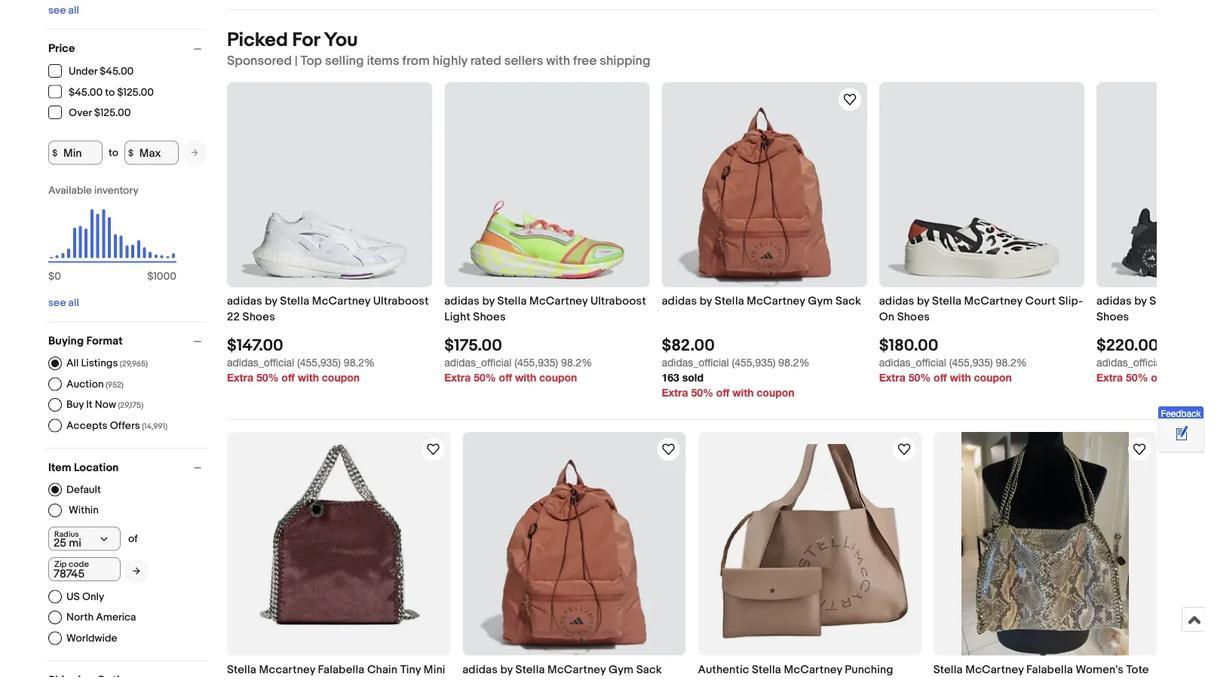 Task type: describe. For each thing, give the bounding box(es) containing it.
1 vertical spatial $45.00
[[69, 86, 103, 99]]

adidas by stella mccartney court slip-on shoes image
[[880, 82, 1085, 288]]

by right mini
[[501, 663, 513, 677]]

under $45.00
[[69, 65, 134, 78]]

2 see all from the top
[[48, 297, 79, 310]]

$175.00 adidas_official (455,935) 98.2% extra 50% off with coupon
[[445, 336, 593, 384]]

1 see all from the top
[[48, 4, 79, 17]]

$ 0
[[48, 271, 61, 283]]

item location button
[[48, 461, 208, 475]]

adidas_official for $147.00
[[227, 357, 294, 369]]

under
[[69, 65, 97, 78]]

stella for the adidas by stella mccartney ultraboost 22 shoes link
[[280, 295, 310, 308]]

location
[[74, 461, 119, 475]]

50% for $147.00
[[256, 372, 279, 384]]

mccartney for the adidas by stella mccartney ultraboost 22 shoes link
[[312, 295, 371, 308]]

off for $175.00
[[499, 372, 512, 384]]

see for second see all button from the bottom
[[48, 4, 66, 17]]

stella mccartney falabella women's tote link
[[934, 662, 1158, 678]]

all
[[66, 357, 79, 370]]

off for $180.00
[[934, 372, 947, 384]]

stella for adidas by stella mcc link
[[1150, 295, 1180, 308]]

adidas by stella mccartney gym sack heading for the topmost adidas by stella mccartney gym sack "link"
[[662, 295, 862, 308]]

sellers
[[505, 53, 544, 69]]

adidas for $180.00
[[880, 295, 915, 308]]

Minimum Value in $ text field
[[48, 141, 103, 165]]

1 vertical spatial adidas by stella mccartney gym sack image
[[463, 432, 686, 656]]

by for $147.00
[[265, 295, 278, 308]]

selling
[[325, 53, 364, 69]]

of
[[128, 533, 138, 546]]

under $45.00 link
[[48, 64, 135, 78]]

22
[[227, 311, 240, 324]]

1 vertical spatial to
[[109, 146, 118, 159]]

shoes for $147.00
[[243, 311, 275, 324]]

top
[[301, 53, 322, 69]]

price button
[[48, 42, 208, 55]]

buying
[[48, 335, 84, 348]]

stella mccartney falabella women's tote hand bag phyton iconic purse image
[[962, 432, 1130, 656]]

 (29,965) Items text field
[[118, 359, 148, 369]]

highly
[[433, 53, 468, 69]]

(455,935) for $175.00
[[515, 357, 559, 369]]

stella mccartney falabella chain tiny mini heading
[[227, 663, 446, 678]]

by for $175.00
[[483, 295, 495, 308]]

0 vertical spatial $45.00
[[100, 65, 134, 78]]

50% inside $82.00 adidas_official (455,935) 98.2% 163 sold extra 50% off with coupon
[[692, 387, 714, 399]]

america
[[96, 611, 136, 624]]

extra for $180.00
[[880, 372, 906, 384]]

rated
[[471, 53, 502, 69]]

us
[[66, 591, 80, 603]]

shoes for $175.00
[[473, 311, 506, 324]]

ultraboost for $147.00
[[373, 295, 429, 308]]

available
[[48, 185, 92, 197]]

by for $220.00
[[1135, 295, 1148, 308]]

adidas by stella mccartney ultraboost 22 shoes link
[[227, 294, 433, 325]]

all for second see all button from the bottom
[[68, 4, 79, 17]]

us only
[[66, 591, 104, 603]]

tiny
[[400, 663, 421, 677]]

0
[[54, 271, 61, 283]]

picked
[[227, 28, 288, 52]]

(14,991)
[[142, 422, 168, 431]]

women's
[[1076, 663, 1124, 677]]

chain
[[367, 663, 398, 677]]

$220.00
[[1097, 336, 1159, 356]]

auction (952)
[[66, 378, 124, 391]]

adidas by stella mccartney gym sack heading for bottom adidas by stella mccartney gym sack "link"
[[463, 663, 662, 677]]

adidas_official for $220.00
[[1097, 357, 1165, 369]]

adidas by stella mccartney ultraboost 22 shoes
[[227, 295, 429, 324]]

you
[[324, 28, 358, 52]]

falabella for mccartney
[[318, 663, 365, 677]]

adidas for $175.00
[[445, 295, 480, 308]]

adidas by stella mccartney ultraboost light shoes link
[[445, 294, 650, 325]]

stella mccartney falabella chain tiny mini
[[227, 663, 446, 678]]

authentic stella mccartney punching logo shoulder tote bag leather pink 9932f image
[[698, 444, 922, 644]]

$ 1000
[[147, 271, 177, 283]]

1 see all button from the top
[[48, 4, 79, 17]]

by for $180.00
[[918, 295, 930, 308]]

mcc
[[1182, 295, 1206, 308]]

coupon inside $82.00 adidas_official (455,935) 98.2% 163 sold extra 50% off with coupon
[[757, 387, 795, 399]]

watch adidas by stella mccartney gym sack image for adidas by stella mccartney gym sack image to the top
[[841, 90, 859, 109]]

within
[[69, 504, 99, 517]]

stella mccartney falabella women's tote heading
[[934, 663, 1150, 678]]

items
[[367, 53, 400, 69]]

it
[[86, 399, 93, 411]]

coupon for $147.00
[[322, 372, 360, 384]]

1 vertical spatial sack
[[637, 663, 662, 677]]

stella inside stella mccartney falabella chain tiny mini
[[227, 663, 257, 677]]

all listings (29,965)
[[66, 357, 148, 370]]

adidas by stella mccartney ultraboost 22 shoes image
[[227, 82, 433, 288]]

coupon for $180.00
[[975, 372, 1013, 384]]

us only link
[[48, 590, 104, 604]]

163
[[662, 372, 680, 384]]

98.2% for $175.00
[[562, 357, 593, 369]]

stella mccartney falabella chain tiny mini link
[[227, 662, 451, 678]]

0 vertical spatial sack
[[836, 295, 862, 308]]

with inside "$175.00 adidas_official (455,935) 98.2% extra 50% off with coupon"
[[515, 372, 537, 384]]

$180.00
[[880, 336, 939, 356]]

mini
[[424, 663, 446, 677]]

$ up buying
[[48, 271, 54, 283]]

watch stella mccartney falabella women's tote hand bag phyton iconic purse image
[[1131, 441, 1149, 459]]

north america link
[[48, 611, 136, 625]]

1000
[[153, 271, 177, 283]]

feedback
[[1162, 408, 1202, 419]]

$125.00 inside '$45.00 to $125.00' link
[[117, 86, 154, 99]]

falabella for mccartney
[[1027, 663, 1074, 677]]

$82.00
[[662, 336, 715, 356]]

Maximum Value in $ text field
[[124, 141, 179, 165]]

$ up buying format dropdown button
[[147, 271, 153, 283]]

light
[[445, 311, 471, 324]]

mccartney inside the authentic stella mccartney punching
[[784, 663, 843, 677]]

watch stella mccartney falabella chain tiny mini bag metallic plum leather image
[[424, 441, 442, 459]]

listings
[[81, 357, 118, 370]]

stella for bottom adidas by stella mccartney gym sack "link"
[[516, 663, 545, 677]]

(952)
[[106, 380, 124, 390]]

extra for $175.00
[[445, 372, 471, 384]]

north america
[[66, 611, 136, 624]]

$82.00 adidas_official (455,935) 98.2% 163 sold extra 50% off with coupon
[[662, 336, 810, 399]]

default
[[66, 484, 101, 496]]

picked for you sponsored | top selling items from highly rated sellers with free shipping
[[227, 28, 651, 69]]

offers
[[110, 419, 140, 432]]

$125.00 inside 'over $125.00' link
[[94, 107, 131, 120]]

$175.00
[[445, 336, 502, 356]]

over
[[69, 107, 92, 120]]

shoes inside adidas by stella mccartney court slip- on shoes
[[898, 311, 930, 324]]

see for 1st see all button from the bottom of the page
[[48, 297, 66, 310]]

(29,175)
[[118, 401, 144, 411]]

$ up available
[[52, 147, 57, 158]]

stella inside the authentic stella mccartney punching
[[752, 663, 782, 677]]

free
[[574, 53, 597, 69]]

adidas by stella mccartney court slip- on shoes
[[880, 295, 1084, 324]]

$147.00
[[227, 336, 283, 356]]

 (29,175) Items text field
[[116, 401, 144, 411]]

cou
[[1192, 372, 1206, 384]]

0 vertical spatial adidas by stella mccartney gym sack
[[662, 295, 862, 308]]

only
[[82, 591, 104, 603]]

price
[[48, 42, 75, 55]]

apply within filter image
[[133, 567, 140, 576]]

mccartney for adidas by stella mccartney court slip- on shoes link
[[965, 295, 1023, 308]]

sponsored
[[227, 53, 292, 69]]



Task type: vqa. For each thing, say whether or not it's contained in the screenshot.


Task type: locate. For each thing, give the bounding box(es) containing it.
0 vertical spatial see all
[[48, 4, 79, 17]]

off inside "$175.00 adidas_official (455,935) 98.2% extra 50% off with coupon"
[[499, 372, 512, 384]]

98.2% inside "$175.00 adidas_official (455,935) 98.2% extra 50% off with coupon"
[[562, 357, 593, 369]]

2 falabella from the left
[[1027, 663, 1074, 677]]

50% down $175.00
[[474, 372, 496, 384]]

all for 1st see all button from the bottom of the page
[[68, 297, 79, 310]]

with inside $147.00 adidas_official (455,935) 98.2% extra 50% off with coupon
[[298, 372, 319, 384]]

2 (455,935) from the left
[[515, 357, 559, 369]]

0 vertical spatial adidas by stella mccartney gym sack link
[[662, 294, 868, 325]]

by up $175.00
[[483, 295, 495, 308]]

adidas_official for $82.00
[[662, 357, 730, 369]]

0 vertical spatial all
[[68, 4, 79, 17]]

2 shoes from the left
[[473, 311, 506, 324]]

adidas by stella mccartney ultraboost 22 shoes heading
[[227, 295, 429, 324]]

50% for $175.00
[[474, 372, 496, 384]]

off inside $147.00 adidas_official (455,935) 98.2% extra 50% off with coupon
[[282, 372, 295, 384]]

(455,935) for $82.00
[[732, 357, 776, 369]]

coupon inside $147.00 adidas_official (455,935) 98.2% extra 50% off with coupon
[[322, 372, 360, 384]]

adidas_official down the $220.00
[[1097, 357, 1165, 369]]

(455,935)
[[297, 357, 341, 369], [515, 357, 559, 369], [732, 357, 776, 369], [950, 357, 994, 369]]

50% for $180.00
[[909, 372, 931, 384]]

2 see from the top
[[48, 297, 66, 310]]

mccartney inside 'adidas by stella mccartney ultraboost light shoes'
[[530, 295, 588, 308]]

adidas_official down $175.00
[[445, 357, 512, 369]]

98.2% inside $147.00 adidas_official (455,935) 98.2% extra 50% off with coupon
[[344, 357, 375, 369]]

adidas up the on on the top right of the page
[[880, 295, 915, 308]]

1 horizontal spatial ultraboost
[[591, 295, 647, 308]]

stella inside adidas by stella mccartney ultraboost 22 shoes
[[280, 295, 310, 308]]

to
[[105, 86, 115, 99], [109, 146, 118, 159]]

item location
[[48, 461, 119, 475]]

extra inside "$175.00 adidas_official (455,935) 98.2% extra 50% off with coupon"
[[445, 372, 471, 384]]

shoes inside 'adidas by stella mccartney ultraboost light shoes'
[[473, 311, 506, 324]]

adidas by stella mccartney seeulater shoes image
[[1097, 82, 1206, 288]]

extra inside $220.00 adidas_official (455,935 extra 50% off with cou
[[1097, 372, 1124, 384]]

accepts
[[66, 419, 108, 432]]

stella mccartney falabella women's tote
[[934, 663, 1150, 678]]

$45.00 up $45.00 to $125.00
[[100, 65, 134, 78]]

1 vertical spatial gym
[[609, 663, 634, 677]]

0 vertical spatial adidas by stella mccartney gym sack image
[[662, 82, 868, 288]]

2 adidas_official from the left
[[445, 357, 512, 369]]

0 vertical spatial see
[[48, 4, 66, 17]]

(29,965)
[[120, 359, 148, 369]]

accepts offers (14,991)
[[66, 419, 168, 432]]

mccartney for adidas by stella mccartney ultraboost light shoes link
[[530, 295, 588, 308]]

adidas inside adidas by stella mccartney court slip- on shoes
[[880, 295, 915, 308]]

0 vertical spatial adidas by stella mccartney gym sack heading
[[662, 295, 862, 308]]

adidas by stella mccartney ultraboost light shoes heading
[[445, 295, 647, 324]]

see
[[48, 4, 66, 17], [48, 297, 66, 310]]

mccartney for bottom adidas by stella mccartney gym sack "link"
[[548, 663, 606, 677]]

see all button up price
[[48, 4, 79, 17]]

see all button down 0
[[48, 297, 79, 310]]

extra inside $180.00 adidas_official (455,935) 98.2% extra 50% off with coupon
[[880, 372, 906, 384]]

by up the $82.00
[[700, 295, 713, 308]]

coupon
[[322, 372, 360, 384], [540, 372, 578, 384], [975, 372, 1013, 384], [757, 387, 795, 399]]

$125.00 down $45.00 to $125.00
[[94, 107, 131, 120]]

off inside $180.00 adidas_official (455,935) 98.2% extra 50% off with coupon
[[934, 372, 947, 384]]

adidas by stella mccartney ultraboost light shoes image
[[445, 82, 650, 288]]

$ up 'inventory'
[[128, 147, 134, 158]]

$45.00 to $125.00 link
[[48, 85, 155, 99]]

with inside $180.00 adidas_official (455,935) 98.2% extra 50% off with coupon
[[950, 372, 972, 384]]

falabella inside stella mccartney falabella chain tiny mini
[[318, 663, 365, 677]]

1 horizontal spatial falabella
[[1027, 663, 1074, 677]]

adidas_official
[[227, 357, 294, 369], [445, 357, 512, 369], [662, 357, 730, 369], [880, 357, 947, 369], [1097, 357, 1165, 369]]

worldwide link
[[48, 632, 117, 646]]

50% down $180.00
[[909, 372, 931, 384]]

4 98.2% from the left
[[997, 357, 1028, 369]]

3 adidas_official from the left
[[662, 357, 730, 369]]

authentic stella mccartney punching heading
[[698, 663, 897, 678]]

with
[[546, 53, 571, 69], [298, 372, 319, 384], [515, 372, 537, 384], [950, 372, 972, 384], [1168, 372, 1189, 384], [733, 387, 754, 399]]

0 horizontal spatial gym
[[609, 663, 634, 677]]

ultraboost
[[373, 295, 429, 308], [591, 295, 647, 308]]

stella for adidas by stella mccartney court slip- on shoes link
[[933, 295, 962, 308]]

1 vertical spatial all
[[68, 297, 79, 310]]

mccartney for the topmost adidas by stella mccartney gym sack "link"
[[747, 295, 806, 308]]

adidas for $220.00
[[1097, 295, 1132, 308]]

adidas by stella mccartney gym sack image
[[662, 82, 868, 288], [463, 432, 686, 656]]

sack
[[836, 295, 862, 308], [637, 663, 662, 677]]

0 horizontal spatial shoes
[[243, 311, 275, 324]]

adidas right slip-
[[1097, 295, 1132, 308]]

(455,935) inside "$175.00 adidas_official (455,935) 98.2% extra 50% off with coupon"
[[515, 357, 559, 369]]

off for $147.00
[[282, 372, 295, 384]]

worldwide
[[66, 632, 117, 645]]

by up the $220.00
[[1135, 295, 1148, 308]]

stella inside the stella mccartney falabella women's tote
[[934, 663, 963, 677]]

from
[[403, 53, 430, 69]]

stella inside adidas by stella mccartney court slip- on shoes
[[933, 295, 962, 308]]

adidas_official inside "$175.00 adidas_official (455,935) 98.2% extra 50% off with coupon"
[[445, 357, 512, 369]]

by inside adidas by stella mccartney ultraboost 22 shoes
[[265, 295, 278, 308]]

adidas_official inside $220.00 adidas_official (455,935 extra 50% off with cou
[[1097, 357, 1165, 369]]

default link
[[48, 483, 101, 497]]

ultraboost for $175.00
[[591, 295, 647, 308]]

adidas
[[227, 295, 262, 308], [445, 295, 480, 308], [662, 295, 697, 308], [880, 295, 915, 308], [1097, 295, 1132, 308], [463, 663, 498, 677]]

4 adidas_official from the left
[[880, 357, 947, 369]]

tote
[[1127, 663, 1150, 677]]

1 adidas_official from the left
[[227, 357, 294, 369]]

1 vertical spatial adidas by stella mccartney gym sack heading
[[463, 663, 662, 677]]

buying format button
[[48, 335, 208, 348]]

ultraboost inside adidas by stella mccartney ultraboost 22 shoes
[[373, 295, 429, 308]]

by inside 'adidas by stella mccartney ultraboost light shoes'
[[483, 295, 495, 308]]

see all up price
[[48, 4, 79, 17]]

mccartney inside adidas by stella mccartney court slip- on shoes
[[965, 295, 1023, 308]]

$125.00 down under $45.00
[[117, 86, 154, 99]]

0 vertical spatial gym
[[808, 295, 833, 308]]

2 horizontal spatial shoes
[[898, 311, 930, 324]]

see up price
[[48, 4, 66, 17]]

with inside picked for you sponsored | top selling items from highly rated sellers with free shipping
[[546, 53, 571, 69]]

north
[[66, 611, 94, 624]]

1 falabella from the left
[[318, 663, 365, 677]]

$45.00
[[100, 65, 134, 78], [69, 86, 103, 99]]

1 vertical spatial watch adidas by stella mccartney gym sack image
[[660, 441, 678, 459]]

coupon for $175.00
[[540, 372, 578, 384]]

stella inside adidas by stella mcc
[[1150, 295, 1180, 308]]

adidas_official up sold
[[662, 357, 730, 369]]

$45.00 to $125.00
[[69, 86, 154, 99]]

all up price
[[68, 4, 79, 17]]

adidas by stella mccartney ultraboost light shoes
[[445, 295, 647, 324]]

$220.00 adidas_official (455,935 extra 50% off with cou
[[1097, 336, 1206, 384]]

gym
[[808, 295, 833, 308], [609, 663, 634, 677]]

0 vertical spatial see all button
[[48, 4, 79, 17]]

1 ultraboost from the left
[[373, 295, 429, 308]]

adidas inside adidas by stella mccartney ultraboost 22 shoes
[[227, 295, 262, 308]]

(455,935) inside $82.00 adidas_official (455,935) 98.2% 163 sold extra 50% off with coupon
[[732, 357, 776, 369]]

adidas up 22
[[227, 295, 262, 308]]

shipping
[[600, 53, 651, 69]]

graph of available inventory between $0 and $1000+ image
[[48, 185, 177, 291]]

coupon inside $180.00 adidas_official (455,935) 98.2% extra 50% off with coupon
[[975, 372, 1013, 384]]

by for $82.00
[[700, 295, 713, 308]]

inventory
[[94, 185, 139, 197]]

adidas_official for $175.00
[[445, 357, 512, 369]]

$180.00 adidas_official (455,935) 98.2% extra 50% off with coupon
[[880, 336, 1028, 384]]

buying format
[[48, 335, 123, 348]]

4 (455,935) from the left
[[950, 357, 994, 369]]

over $125.00 link
[[48, 106, 132, 120]]

$125.00
[[117, 86, 154, 99], [94, 107, 131, 120]]

2 all from the top
[[68, 297, 79, 310]]

(455,935) for $147.00
[[297, 357, 341, 369]]

1 (455,935) from the left
[[297, 357, 341, 369]]

shoes right the on on the top right of the page
[[898, 311, 930, 324]]

off inside $82.00 adidas_official (455,935) 98.2% 163 sold extra 50% off with coupon
[[717, 387, 730, 399]]

1 vertical spatial adidas by stella mccartney gym sack
[[463, 663, 662, 677]]

buy it now (29,175)
[[66, 399, 144, 411]]

0 horizontal spatial sack
[[637, 663, 662, 677]]

extra down 163
[[662, 387, 689, 399]]

adidas by stella mccartney gym sack
[[662, 295, 862, 308], [463, 663, 662, 677]]

watch adidas by stella mccartney gym sack image
[[841, 90, 859, 109], [660, 441, 678, 459]]

adidas inside adidas by stella mcc
[[1097, 295, 1132, 308]]

1 vertical spatial adidas by stella mccartney gym sack link
[[463, 662, 686, 678]]

3 98.2% from the left
[[779, 357, 810, 369]]

adidas by stella mccartney court slip- on shoes link
[[880, 294, 1085, 325]]

2 98.2% from the left
[[562, 357, 593, 369]]

extra down $175.00
[[445, 372, 471, 384]]

watch authentic stella mccartney punching logo shoulder tote bag leather pink 9932f image
[[896, 441, 914, 459]]

adidas_official inside $82.00 adidas_official (455,935) 98.2% 163 sold extra 50% off with coupon
[[662, 357, 730, 369]]

adidas inside 'adidas by stella mccartney ultraboost light shoes'
[[445, 295, 480, 308]]

1 98.2% from the left
[[344, 357, 375, 369]]

see all down 0
[[48, 297, 79, 310]]

ultraboost inside 'adidas by stella mccartney ultraboost light shoes'
[[591, 295, 647, 308]]

for
[[292, 28, 320, 52]]

by inside adidas by stella mcc
[[1135, 295, 1148, 308]]

adidas by stella mcc heading
[[1097, 295, 1206, 324]]

|
[[295, 53, 298, 69]]

1 shoes from the left
[[243, 311, 275, 324]]

available inventory
[[48, 185, 139, 197]]

1 horizontal spatial watch adidas by stella mccartney gym sack image
[[841, 90, 859, 109]]

5 adidas_official from the left
[[1097, 357, 1165, 369]]

(455,935) inside $180.00 adidas_official (455,935) 98.2% extra 50% off with coupon
[[950, 357, 994, 369]]

gym for the topmost adidas by stella mccartney gym sack "link"
[[808, 295, 833, 308]]

adidas up light
[[445, 295, 480, 308]]

all up buying
[[68, 297, 79, 310]]

extra down the $220.00
[[1097, 372, 1124, 384]]

see down 0
[[48, 297, 66, 310]]

adidas by stella mcc link
[[1097, 294, 1206, 325]]

1 vertical spatial $125.00
[[94, 107, 131, 120]]

gym for bottom adidas by stella mccartney gym sack "link"
[[609, 663, 634, 677]]

mccartney inside adidas by stella mccartney ultraboost 22 shoes
[[312, 295, 371, 308]]

98.2% for $180.00
[[997, 357, 1028, 369]]

0 vertical spatial to
[[105, 86, 115, 99]]

98.2% inside $82.00 adidas_official (455,935) 98.2% 163 sold extra 50% off with coupon
[[779, 357, 810, 369]]

off inside $220.00 adidas_official (455,935 extra 50% off with cou
[[1152, 372, 1165, 384]]

to down under $45.00
[[105, 86, 115, 99]]

None text field
[[48, 558, 121, 582]]

adidas_official inside $180.00 adidas_official (455,935) 98.2% extra 50% off with coupon
[[880, 357, 947, 369]]

see all button
[[48, 4, 79, 17], [48, 297, 79, 310]]

extra for $147.00
[[227, 372, 254, 384]]

watch adidas by stella mccartney gym sack image for the bottom adidas by stella mccartney gym sack image
[[660, 441, 678, 459]]

0 horizontal spatial ultraboost
[[373, 295, 429, 308]]

adidas_official down $147.00
[[227, 357, 294, 369]]

by inside adidas by stella mccartney court slip- on shoes
[[918, 295, 930, 308]]

1 see from the top
[[48, 4, 66, 17]]

1 horizontal spatial shoes
[[473, 311, 506, 324]]

adidas by stella mccartney gym sack heading
[[662, 295, 862, 308], [463, 663, 662, 677]]

1 horizontal spatial gym
[[808, 295, 833, 308]]

adidas_official inside $147.00 adidas_official (455,935) 98.2% extra 50% off with coupon
[[227, 357, 294, 369]]

50% inside $220.00 adidas_official (455,935 extra 50% off with cou
[[1127, 372, 1149, 384]]

mccartney inside the stella mccartney falabella women's tote
[[966, 663, 1024, 677]]

50% inside $147.00 adidas_official (455,935) 98.2% extra 50% off with coupon
[[256, 372, 279, 384]]

adidas for $147.00
[[227, 295, 262, 308]]

shoes inside adidas by stella mccartney ultraboost 22 shoes
[[243, 311, 275, 324]]

authentic
[[698, 663, 750, 677]]

1 all from the top
[[68, 4, 79, 17]]

adidas right mini
[[463, 663, 498, 677]]

50% inside "$175.00 adidas_official (455,935) 98.2% extra 50% off with coupon"
[[474, 372, 496, 384]]

authentic stella mccartney punching link
[[698, 662, 922, 678]]

mccartney
[[259, 663, 316, 677]]

adidas by stella mcc
[[1097, 295, 1206, 324]]

falabella left women's
[[1027, 663, 1074, 677]]

98.2% for $147.00
[[344, 357, 375, 369]]

$45.00 up 'over $125.00' link at left top
[[69, 86, 103, 99]]

2 see all button from the top
[[48, 297, 79, 310]]

stella inside 'adidas by stella mccartney ultraboost light shoes'
[[498, 295, 527, 308]]

off
[[282, 372, 295, 384], [499, 372, 512, 384], [934, 372, 947, 384], [1152, 372, 1165, 384], [717, 387, 730, 399]]

falabella
[[318, 663, 365, 677], [1027, 663, 1074, 677]]

3 shoes from the left
[[898, 311, 930, 324]]

50% down sold
[[692, 387, 714, 399]]

on
[[880, 311, 895, 324]]

adidas up the $82.00
[[662, 295, 697, 308]]

0 horizontal spatial falabella
[[318, 663, 365, 677]]

stella for the topmost adidas by stella mccartney gym sack "link"
[[715, 295, 745, 308]]

98.2% inside $180.00 adidas_official (455,935) 98.2% extra 50% off with coupon
[[997, 357, 1028, 369]]

adidas_official down $180.00
[[880, 357, 947, 369]]

format
[[86, 335, 123, 348]]

$147.00 adidas_official (455,935) 98.2% extra 50% off with coupon
[[227, 336, 375, 384]]

auction
[[66, 378, 104, 391]]

coupon inside "$175.00 adidas_official (455,935) 98.2% extra 50% off with coupon"
[[540, 372, 578, 384]]

adidas for $82.00
[[662, 295, 697, 308]]

to right minimum value in $ text box
[[109, 146, 118, 159]]

with inside $220.00 adidas_official (455,935 extra 50% off with cou
[[1168, 372, 1189, 384]]

authentic stella mccartney punching
[[698, 663, 894, 678]]

50% down the $220.00
[[1127, 372, 1149, 384]]

extra inside $82.00 adidas_official (455,935) 98.2% 163 sold extra 50% off with coupon
[[662, 387, 689, 399]]

0 vertical spatial watch adidas by stella mccartney gym sack image
[[841, 90, 859, 109]]

0 vertical spatial $125.00
[[117, 86, 154, 99]]

extra down $147.00
[[227, 372, 254, 384]]

court
[[1026, 295, 1057, 308]]

(455,935) for $180.00
[[950, 357, 994, 369]]

extra down $180.00
[[880, 372, 906, 384]]

buy
[[66, 399, 84, 411]]

by up $147.00
[[265, 295, 278, 308]]

by up $180.00
[[918, 295, 930, 308]]

adidas by stella mccartney court slip- on shoes heading
[[880, 295, 1084, 324]]

extra
[[227, 372, 254, 384], [445, 372, 471, 384], [880, 372, 906, 384], [1097, 372, 1124, 384], [662, 387, 689, 399]]

falabella left chain
[[318, 663, 365, 677]]

with inside $82.00 adidas_official (455,935) 98.2% 163 sold extra 50% off with coupon
[[733, 387, 754, 399]]

stella for adidas by stella mccartney ultraboost light shoes link
[[498, 295, 527, 308]]

3 (455,935) from the left
[[732, 357, 776, 369]]

adidas_official for $180.00
[[880, 357, 947, 369]]

falabella inside the stella mccartney falabella women's tote
[[1027, 663, 1074, 677]]

shoes right light
[[473, 311, 506, 324]]

shoes
[[243, 311, 275, 324], [473, 311, 506, 324], [898, 311, 930, 324]]

1 horizontal spatial sack
[[836, 295, 862, 308]]

shoes right 22
[[243, 311, 275, 324]]

50% down $147.00
[[256, 372, 279, 384]]

extra inside $147.00 adidas_official (455,935) 98.2% extra 50% off with coupon
[[227, 372, 254, 384]]

now
[[95, 399, 116, 411]]

$
[[52, 147, 57, 158], [128, 147, 134, 158], [48, 271, 54, 283], [147, 271, 153, 283]]

slip-
[[1059, 295, 1084, 308]]

1 vertical spatial see
[[48, 297, 66, 310]]

50% inside $180.00 adidas_official (455,935) 98.2% extra 50% off with coupon
[[909, 372, 931, 384]]

1 vertical spatial see all
[[48, 297, 79, 310]]

 (14,991) Items text field
[[140, 422, 168, 431]]

1 vertical spatial see all button
[[48, 297, 79, 310]]

0 horizontal spatial watch adidas by stella mccartney gym sack image
[[660, 441, 678, 459]]

2 ultraboost from the left
[[591, 295, 647, 308]]

 (952) Items text field
[[104, 380, 124, 390]]

stella mccartney falabella chain tiny mini bag metallic plum leather image
[[250, 432, 428, 656]]

(455,935) inside $147.00 adidas_official (455,935) 98.2% extra 50% off with coupon
[[297, 357, 341, 369]]



